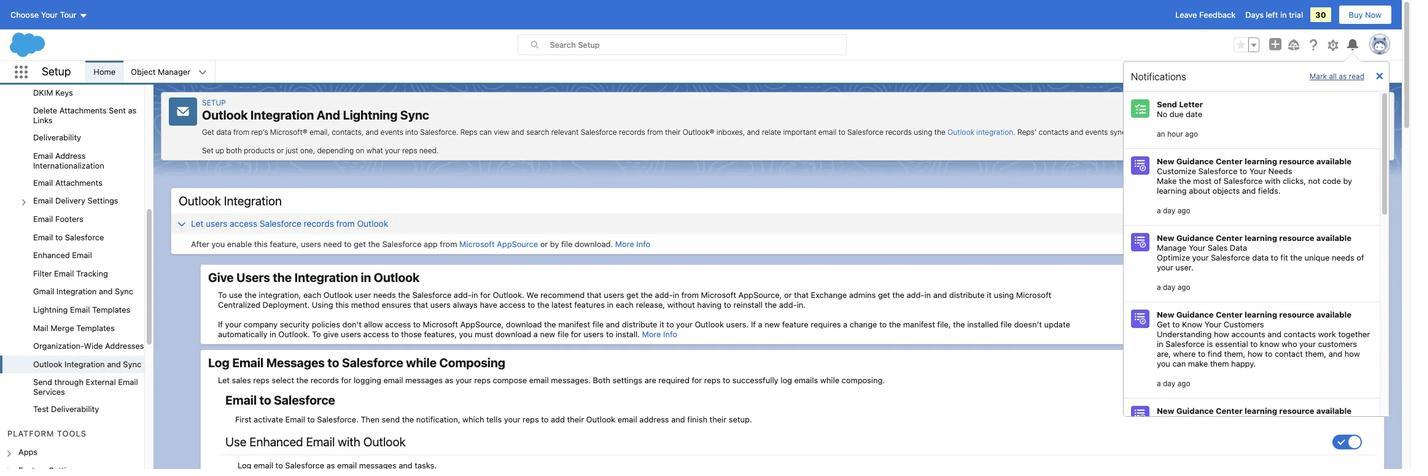 Task type: locate. For each thing, give the bounding box(es) containing it.
1 day from the top
[[1164, 206, 1176, 216]]

all
[[1330, 72, 1338, 81]]

it up installed
[[987, 291, 992, 300]]

center up accounts on the bottom right of page
[[1216, 310, 1243, 320]]

to left use at the bottom of page
[[218, 291, 227, 300]]

we
[[527, 291, 539, 300]]

as right sent
[[128, 106, 137, 116]]

1 vertical spatial let
[[218, 376, 230, 386]]

new up align on the bottom right of page
[[1157, 407, 1175, 417]]

enhanced up filter
[[33, 251, 70, 261]]

0 vertical spatial as
[[1340, 72, 1348, 81]]

can right are,
[[1173, 359, 1186, 369]]

1 vertical spatial salesforce.
[[317, 415, 359, 425]]

available inside new guidance center learning resource available customize salesforce to your needs make the most of salesforce with clicks, not code by learning about objects and fields.
[[1317, 157, 1352, 166]]

center down objects
[[1216, 233, 1243, 243]]

0 horizontal spatial while
[[406, 356, 437, 370]]

day for new guidance center learning resource available customize salesforce to your needs make the most of salesforce with clicks, not code by learning about objects and fields.
[[1164, 206, 1176, 216]]

by right code
[[1344, 176, 1353, 186]]

1 horizontal spatial appsource,
[[739, 291, 782, 300]]

messages
[[266, 356, 325, 370]]

attachments inside delete attachments sent as links
[[59, 106, 107, 116]]

new left feature
[[765, 320, 780, 330]]

admins
[[850, 291, 876, 300]]

day down are,
[[1164, 380, 1176, 389]]

reinstall
[[734, 300, 763, 310]]

0 vertical spatial appsource,
[[739, 291, 782, 300]]

your right who
[[1300, 340, 1317, 350]]

their
[[665, 128, 681, 137], [567, 415, 584, 425], [710, 415, 727, 425]]

email right compose
[[529, 376, 549, 386]]

1 horizontal spatial them,
[[1306, 350, 1327, 359]]

lightning
[[343, 108, 398, 122], [33, 305, 68, 315]]

1 vertical spatial setup
[[202, 98, 226, 108]]

1 them, from the left
[[1225, 350, 1246, 359]]

outlook down setup link
[[202, 108, 248, 122]]

together
[[1339, 330, 1371, 340]]

new up understanding
[[1157, 310, 1175, 320]]

1 horizontal spatial of
[[1357, 253, 1365, 263]]

available inside new guidance center learning resource available get to know your customers understanding how accounts and contacts work together in salesforce is essential to know who your customers are, where to find them, how to contact them, and how you can make them happy.
[[1317, 310, 1352, 320]]

0 horizontal spatial of
[[1215, 176, 1222, 186]]

send left through
[[33, 378, 52, 388]]

1 horizontal spatial using
[[994, 291, 1014, 300]]

are,
[[1157, 350, 1172, 359]]

your inside 'popup button'
[[41, 10, 58, 20]]

and down the "addresses"
[[107, 360, 121, 370]]

let for let sales reps select the records for logging email messages as your reps compose email messages. both settings are required for reps to successfully log emails while composing.
[[218, 376, 230, 386]]

ago down about at the right
[[1178, 206, 1191, 216]]

0 vertical spatial day
[[1164, 206, 1176, 216]]

resource inside new guidance center learning resource available get to know your customers understanding how accounts and contacts work together in salesforce is essential to know who your customers are, where to find them, how to contact them, and how you can make them happy.
[[1280, 310, 1315, 320]]

2 a day ago from the top
[[1157, 283, 1191, 292]]

let inside "button"
[[191, 219, 204, 229]]

outlook. up messages
[[279, 330, 310, 340]]

new for get to know your customers
[[1157, 310, 1175, 320]]

4 resource from the top
[[1280, 407, 1315, 417]]

4 new from the top
[[1157, 407, 1175, 417]]

new
[[1157, 157, 1175, 166], [1157, 233, 1175, 243], [1157, 310, 1175, 320], [1157, 407, 1175, 417]]

0 horizontal spatial by
[[550, 240, 559, 249]]

from inside "button"
[[336, 219, 355, 229]]

delivery
[[55, 196, 85, 206]]

management
[[1255, 417, 1303, 426]]

2 vertical spatial data
[[1247, 426, 1263, 436]]

guidance inside new guidance center learning resource available manage your sales data optimize your salesforce data to fit the unique needs of your user.
[[1177, 233, 1214, 243]]

and inside new guidance center learning resource available define success with data management align your team on how data will be collected, reviewed, and used to drive your business goals.
[[1157, 436, 1171, 446]]

1 center from the top
[[1216, 157, 1243, 166]]

on inside new guidance center learning resource available define success with data management align your team on how data will be collected, reviewed, and used to drive your business goals.
[[1218, 426, 1227, 436]]

3 guidance from the top
[[1177, 310, 1214, 320]]

0 vertical spatial more info link
[[616, 240, 651, 249]]

guidance inside new guidance center learning resource available define success with data management align your team on how data will be collected, reviewed, and used to drive your business goals.
[[1177, 407, 1214, 417]]

guidance up team
[[1177, 407, 1214, 417]]

as right the messages
[[445, 376, 454, 386]]

download
[[506, 320, 542, 330], [496, 330, 532, 340]]

due
[[1170, 109, 1184, 119]]

center inside new guidance center learning resource available get to know your customers understanding how accounts and contacts work together in salesforce is essential to know who your customers are, where to find them, how to contact them, and how you can make them happy.
[[1216, 310, 1243, 320]]

to inside new guidance center learning resource available manage your sales data optimize your salesforce data to fit the unique needs of your user.
[[1272, 253, 1279, 263]]

give
[[323, 330, 339, 340]]

1 horizontal spatial this
[[336, 300, 349, 310]]

outlook integration and sync link
[[33, 360, 141, 371]]

lightning up contacts,
[[343, 108, 398, 122]]

2 horizontal spatial as
[[1340, 72, 1348, 81]]

used
[[1174, 436, 1192, 446]]

group containing dkim keys
[[0, 29, 144, 419]]

email attachments
[[33, 178, 102, 188]]

resource inside new guidance center learning resource available define success with data management align your team on how data will be collected, reviewed, and used to drive your business goals.
[[1280, 407, 1315, 417]]

your inside new guidance center learning resource available manage your sales data optimize your salesforce data to fit the unique needs of your user.
[[1189, 243, 1206, 253]]

access up enable
[[230, 219, 257, 229]]

the inside new guidance center learning resource available manage your sales data optimize your salesforce data to fit the unique needs of your user.
[[1291, 253, 1303, 263]]

outlook inside if your company security policies don't allow access to microsoft appsource, download the manifest file and distribute it to your outlook users. if a new feature requires a change to the manifest file, the installed file doesn't update automatically in outlook. to give users access to those features, you must download a new file for users to install.
[[695, 320, 724, 330]]

records
[[619, 128, 646, 137], [886, 128, 912, 137], [304, 219, 334, 229], [311, 376, 339, 386]]

them, down work
[[1306, 350, 1327, 359]]

notifications
[[1132, 71, 1187, 82]]

1 vertical spatial email to salesforce
[[225, 394, 335, 408]]

resource for data
[[1280, 407, 1315, 417]]

new inside new guidance center learning resource available customize salesforce to your needs make the most of salesforce with clicks, not code by learning about objects and fields.
[[1157, 157, 1175, 166]]

1 vertical spatial on
[[1218, 426, 1227, 436]]

1 horizontal spatial needs
[[1333, 253, 1355, 263]]

send inside send letter no due date
[[1157, 100, 1178, 109]]

2 manifest from the left
[[904, 320, 936, 330]]

in.
[[797, 300, 806, 310]]

templates for lightning email templates
[[92, 305, 130, 315]]

2 horizontal spatial you
[[1157, 359, 1171, 369]]

that up feature
[[794, 291, 809, 300]]

lightning inside group
[[33, 305, 68, 315]]

your inside new guidance center learning resource available get to know your customers understanding how accounts and contacts work together in salesforce is essential to know who your customers are, where to find them, how to contact them, and how you can make them happy.
[[1300, 340, 1317, 350]]

1 vertical spatial reps
[[1351, 396, 1369, 405]]

by
[[1344, 176, 1353, 186], [550, 240, 559, 249]]

1 new from the top
[[1157, 157, 1175, 166]]

3 available from the top
[[1317, 310, 1352, 320]]

day for new guidance center learning resource available manage your sales data optimize your salesforce data to fit the unique needs of your user.
[[1164, 283, 1176, 292]]

center inside new guidance center learning resource available define success with data management align your team on how data will be collected, reviewed, and used to drive your business goals.
[[1216, 407, 1243, 417]]

apps link
[[18, 448, 38, 459]]

1 vertical spatial appsource,
[[461, 320, 504, 330]]

0 horizontal spatial setup
[[42, 65, 71, 78]]

appsource, down have
[[461, 320, 504, 330]]

2 vertical spatial sync
[[123, 360, 141, 370]]

users left release,
[[604, 291, 624, 300]]

3 day from the top
[[1164, 380, 1176, 389]]

0 horizontal spatial send
[[33, 378, 52, 388]]

get manifest file link
[[1315, 320, 1377, 330]]

ago
[[1186, 130, 1199, 139], [1178, 206, 1191, 216], [1178, 283, 1191, 292], [1178, 380, 1191, 389]]

a day ago down make
[[1157, 206, 1191, 216]]

while right emails
[[821, 376, 840, 386]]

1 vertical spatial exchange
[[811, 291, 847, 300]]

1 vertical spatial to
[[312, 330, 321, 340]]

0 vertical spatial info
[[637, 240, 651, 249]]

required
[[659, 376, 690, 386]]

0 vertical spatial to
[[218, 291, 227, 300]]

email
[[819, 128, 837, 137], [384, 376, 403, 386], [529, 376, 549, 386], [618, 415, 638, 425]]

setup inside setup outlook integration and lightning sync
[[202, 98, 226, 108]]

data inside new guidance center learning resource available manage your sales data optimize your salesforce data to fit the unique needs of your user.
[[1253, 253, 1269, 263]]

outlook inside tree item
[[33, 360, 62, 370]]

salesforce. up need. at the left
[[420, 128, 459, 137]]

outlook up after you enable this feature, users need to get the salesforce app from microsoft appsource or by file download. more info
[[357, 219, 388, 229]]

the right file,
[[954, 320, 966, 330]]

1 vertical spatial needs
[[374, 291, 396, 300]]

0 horizontal spatial or
[[277, 146, 284, 155]]

0 horizontal spatial as
[[128, 106, 137, 116]]

guidance up most
[[1177, 157, 1214, 166]]

setup up the dkim keys
[[42, 65, 71, 78]]

1 vertical spatial data
[[1235, 417, 1252, 426]]

1 vertical spatial enhanced
[[250, 436, 303, 450]]

send for send letter no due date
[[1157, 100, 1178, 109]]

0 horizontal spatial appsource,
[[461, 320, 504, 330]]

resource for work
[[1280, 310, 1315, 320]]

1 vertical spatial more
[[642, 330, 661, 340]]

using up installed
[[994, 291, 1014, 300]]

log email messages to salesforce while composing
[[208, 356, 506, 370]]

with inside new guidance center learning resource available customize salesforce to your needs make the most of salesforce with clicks, not code by learning about objects and fields.
[[1266, 176, 1281, 186]]

1 available from the top
[[1317, 157, 1352, 166]]

now
[[1366, 10, 1382, 20]]

get left know
[[1157, 320, 1171, 330]]

as right all
[[1340, 72, 1348, 81]]

1 horizontal spatial send
[[1157, 100, 1178, 109]]

1 vertical spatial can
[[1173, 359, 1186, 369]]

gmail integration and sync link
[[33, 287, 133, 298]]

have
[[480, 300, 498, 310]]

0 vertical spatial can
[[480, 128, 492, 137]]

for right always
[[480, 291, 491, 300]]

group
[[0, 29, 144, 419], [1234, 37, 1260, 52]]

the inside new guidance center learning resource available customize salesforce to your needs make the most of salesforce with clicks, not code by learning about objects and fields.
[[1180, 176, 1192, 186]]

guidance inside new guidance center learning resource available customize salesforce to your needs make the most of salesforce with clicks, not code by learning about objects and fields.
[[1177, 157, 1214, 166]]

needs inside new guidance center learning resource available manage your sales data optimize your salesforce data to fit the unique needs of your user.
[[1333, 253, 1355, 263]]

access
[[230, 219, 257, 229], [500, 300, 526, 310], [385, 320, 411, 330], [363, 330, 389, 340]]

and left relate
[[747, 128, 760, 137]]

you
[[212, 240, 225, 249], [459, 330, 473, 340], [1157, 359, 1171, 369]]

install.
[[616, 330, 640, 340]]

enhanced
[[33, 251, 70, 261], [250, 436, 303, 450]]

deliverability down 'send through external email services'
[[51, 405, 99, 415]]

happy.
[[1232, 359, 1256, 369]]

get up if your company security policies don't allow access to microsoft appsource, download the manifest file and distribute it to your outlook users. if a new feature requires a change to the manifest file, the installed file doesn't update automatically in outlook. to give users access to those features, you must download a new file for users to install.
[[627, 291, 639, 300]]

the left outlook integration link
[[935, 128, 946, 137]]

notify
[[1326, 396, 1349, 405]]

2 day from the top
[[1164, 283, 1176, 292]]

their left outlook® at the top of page
[[665, 128, 681, 137]]

attachments down the keys
[[59, 106, 107, 116]]

center inside new guidance center learning resource available customize salesforce to your needs make the most of salesforce with clicks, not code by learning about objects and fields.
[[1216, 157, 1243, 166]]

this right enable
[[254, 240, 268, 249]]

as
[[1340, 72, 1348, 81], [128, 106, 137, 116], [445, 376, 454, 386]]

get
[[354, 240, 366, 249], [627, 291, 639, 300], [879, 291, 891, 300]]

get inside new guidance center learning resource available get to know your customers understanding how accounts and contacts work together in salesforce is essential to know who your customers are, where to find them, how to contact them, and how you can make them happy.
[[1157, 320, 1171, 330]]

0 horizontal spatial enhanced
[[33, 251, 70, 261]]

use enhanced email with outlook
[[225, 436, 406, 450]]

0 vertical spatial more
[[616, 240, 635, 249]]

email inside "link"
[[33, 196, 53, 206]]

resource up clicks,
[[1280, 157, 1315, 166]]

and
[[317, 108, 340, 122]]

2 vertical spatial day
[[1164, 380, 1176, 389]]

can
[[480, 128, 492, 137], [1173, 359, 1186, 369]]

sync up into
[[400, 108, 429, 122]]

1 horizontal spatial you
[[459, 330, 473, 340]]

and inside tree item
[[107, 360, 121, 370]]

unique
[[1305, 253, 1330, 263]]

resource for with
[[1280, 157, 1315, 166]]

object manager link
[[124, 61, 198, 83]]

3 center from the top
[[1216, 310, 1243, 320]]

using up needs
[[1283, 128, 1302, 137]]

relate
[[762, 128, 782, 137]]

guidance up the optimize
[[1177, 233, 1214, 243]]

to use the integration, each outlook user needs the salesforce add-in for outlook. we recommend that users get the add-in from microsoft appsource, or that exchange admins get the add-in and distribute it using microsoft centralized deployment. using this method ensures that users always have access to the latest features in each release, without having to reinstall the add-in.
[[218, 291, 1052, 310]]

1 horizontal spatial contacts
[[1284, 330, 1317, 340]]

it inside if your company security policies don't allow access to microsoft appsource, download the manifest file and distribute it to your outlook users. if a new feature requires a change to the manifest file, the installed file doesn't update automatically in outlook. to give users access to those features, you must download a new file for users to install.
[[660, 320, 665, 330]]

outlook down "having"
[[695, 320, 724, 330]]

contacts inside new guidance center learning resource available get to know your customers understanding how accounts and contacts work together in salesforce is essential to know who your customers are, where to find them, how to contact them, and how you can make them happy.
[[1284, 330, 1317, 340]]

new inside new guidance center learning resource available manage your sales data optimize your salesforce data to fit the unique needs of your user.
[[1157, 233, 1175, 243]]

learning up will
[[1245, 407, 1278, 417]]

integration up microsoft®
[[251, 108, 314, 122]]

1 horizontal spatial salesforce.
[[420, 128, 459, 137]]

choose your tour
[[10, 10, 76, 20]]

from right release,
[[682, 291, 699, 300]]

1 horizontal spatial group
[[1234, 37, 1260, 52]]

3 a day ago from the top
[[1157, 380, 1191, 389]]

add-
[[454, 291, 472, 300], [655, 291, 673, 300], [907, 291, 925, 300], [779, 300, 797, 310]]

1 guidance from the top
[[1177, 157, 1214, 166]]

if
[[218, 320, 223, 330], [751, 320, 756, 330]]

using inside to use the integration, each outlook user needs the salesforce add-in for outlook. we recommend that users get the add-in from microsoft appsource, or that exchange admins get the add-in and distribute it using microsoft centralized deployment. using this method ensures that users always have access to the latest features in each release, without having to reinstall the add-in.
[[994, 291, 1014, 300]]

1 horizontal spatial can
[[1173, 359, 1186, 369]]

services
[[33, 388, 65, 398]]

1 horizontal spatial setup
[[202, 98, 226, 108]]

deliverability down 'links'
[[33, 133, 81, 143]]

to inside new guidance center learning resource available customize salesforce to your needs make the most of salesforce with clicks, not code by learning about objects and fields.
[[1240, 166, 1248, 176]]

2 available from the top
[[1317, 233, 1352, 243]]

centralized
[[218, 300, 261, 310]]

1 vertical spatial attachments
[[55, 178, 102, 188]]

available up unique
[[1317, 233, 1352, 243]]

available up code
[[1317, 157, 1352, 166]]

outlook. inside to use the integration, each outlook user needs the salesforce add-in for outlook. we recommend that users get the add-in from microsoft appsource, or that exchange admins get the add-in and distribute it using microsoft centralized deployment. using this method ensures that users always have access to the latest features in each release, without having to reinstall the add-in.
[[493, 291, 525, 300]]

send inside 'send through external email services'
[[33, 378, 52, 388]]

need.
[[419, 146, 439, 155]]

and left who
[[1268, 330, 1282, 340]]

while
[[406, 356, 437, 370], [821, 376, 840, 386]]

integration down organization-wide addresses link
[[65, 360, 105, 370]]

sync inside tree item
[[123, 360, 141, 370]]

0 horizontal spatial new
[[540, 330, 556, 340]]

and left fields.
[[1243, 186, 1257, 196]]

more info link
[[616, 240, 651, 249], [642, 330, 678, 340]]

salesforce inside new guidance center learning resource available manage your sales data optimize your salesforce data to fit the unique needs of your user.
[[1211, 253, 1251, 263]]

outlook. inside if your company security policies don't allow access to microsoft appsource, download the manifest file and distribute it to your outlook users. if a new feature requires a change to the manifest file, the installed file doesn't update automatically in outlook. to give users access to those features, you must download a new file for users to install.
[[279, 330, 310, 340]]

and
[[366, 128, 379, 137], [512, 128, 524, 137], [747, 128, 760, 137], [1071, 128, 1084, 137], [1230, 128, 1243, 137], [1243, 186, 1257, 196], [99, 287, 113, 297], [934, 291, 948, 300], [606, 320, 620, 330], [1268, 330, 1282, 340], [1329, 350, 1343, 359], [107, 360, 121, 370], [1310, 396, 1324, 405], [672, 415, 685, 425], [1157, 436, 1171, 446]]

1 horizontal spatial with
[[1217, 417, 1233, 426]]

info right download. on the left bottom
[[637, 240, 651, 249]]

must
[[475, 330, 493, 340]]

2 center from the top
[[1216, 233, 1243, 243]]

1 vertical spatial data
[[1253, 253, 1269, 263]]

needs
[[1333, 253, 1355, 263], [374, 291, 396, 300]]

resource for the
[[1280, 233, 1315, 243]]

salesforce inside "button"
[[260, 219, 302, 229]]

setup outlook integration and lightning sync
[[202, 98, 429, 122]]

compose
[[493, 376, 527, 386]]

learning inside new guidance center learning resource available get to know your customers understanding how accounts and contacts work together in salesforce is essential to know who your customers are, where to find them, how to contact them, and how you can make them happy.
[[1245, 310, 1278, 320]]

it
[[987, 291, 992, 300], [660, 320, 665, 330]]

1 vertical spatial with
[[1217, 417, 1233, 426]]

0 horizontal spatial manifest
[[559, 320, 591, 330]]

sync up lightning email templates
[[115, 287, 133, 297]]

resource inside new guidance center learning resource available customize salesforce to your needs make the most of salesforce with clicks, not code by learning about objects and fields.
[[1280, 157, 1315, 166]]

0 vertical spatial by
[[1344, 176, 1353, 186]]

0 horizontal spatial this
[[254, 240, 268, 249]]

0 horizontal spatial them,
[[1225, 350, 1246, 359]]

microsoft
[[1160, 128, 1193, 137], [460, 240, 495, 249], [701, 291, 737, 300], [1017, 291, 1052, 300], [423, 320, 458, 330]]

1 horizontal spatial or
[[540, 240, 548, 249]]

setup for setup
[[42, 65, 71, 78]]

0 horizontal spatial lightning
[[33, 305, 68, 315]]

on
[[356, 146, 365, 155], [1218, 426, 1227, 436]]

center for to
[[1216, 157, 1243, 166]]

enhanced down 'activate'
[[250, 436, 303, 450]]

guidance for to
[[1177, 310, 1214, 320]]

0 horizontal spatial reps
[[461, 128, 478, 137]]

tour
[[60, 10, 76, 20]]

0 vertical spatial a day ago
[[1157, 206, 1191, 216]]

integration inside tree item
[[65, 360, 105, 370]]

1 horizontal spatial by
[[1344, 176, 1353, 186]]

center up objects
[[1216, 157, 1243, 166]]

4 guidance from the top
[[1177, 407, 1214, 417]]

keys
[[55, 88, 73, 98]]

3 resource from the top
[[1280, 310, 1315, 320]]

learning inside new guidance center learning resource available manage your sales data optimize your salesforce data to fit the unique needs of your user.
[[1245, 233, 1278, 243]]

1 vertical spatial contacts
[[1284, 330, 1317, 340]]

available down notify
[[1317, 407, 1352, 417]]

attachments for email
[[55, 178, 102, 188]]

2 horizontal spatial using
[[1283, 128, 1302, 137]]

needs inside to use the integration, each outlook user needs the salesforce add-in for outlook. we recommend that users get the add-in from microsoft appsource, or that exchange admins get the add-in and distribute it using microsoft centralized deployment. using this method ensures that users always have access to the latest features in each release, without having to reinstall the add-in.
[[374, 291, 396, 300]]

appsource, inside if your company security policies don't allow access to microsoft appsource, download the manifest file and distribute it to your outlook users. if a new feature requires a change to the manifest file, the installed file doesn't update automatically in outlook. to give users access to those features, you must download a new file for users to install.
[[461, 320, 504, 330]]

distribute inside to use the integration, each outlook user needs the salesforce add-in for outlook. we recommend that users get the add-in from microsoft appsource, or that exchange admins get the add-in and distribute it using microsoft centralized deployment. using this method ensures that users always have access to the latest features in each release, without having to reinstall the add-in.
[[950, 291, 985, 300]]

templates up wide in the left of the page
[[76, 323, 115, 333]]

4 center from the top
[[1216, 407, 1243, 417]]

first
[[235, 415, 252, 425]]

where
[[1174, 350, 1196, 359]]

data inside new guidance center learning resource available manage your sales data optimize your salesforce data to fit the unique needs of your user.
[[1230, 243, 1248, 253]]

0 horizontal spatial it
[[660, 320, 665, 330]]

new up make
[[1157, 157, 1175, 166]]

2 resource from the top
[[1280, 233, 1315, 243]]

0 horizontal spatial get
[[202, 128, 214, 137]]

will
[[1265, 426, 1277, 436]]

1 vertical spatial or
[[540, 240, 548, 249]]

learning down customize at the right of page
[[1157, 186, 1187, 196]]

sync
[[400, 108, 429, 122], [115, 287, 133, 297], [123, 360, 141, 370]]

organization-wide addresses link
[[33, 342, 144, 352]]

get right admins
[[879, 291, 891, 300]]

email right "logging"
[[384, 376, 403, 386]]

2 horizontal spatial their
[[710, 415, 727, 425]]

1 events from the left
[[381, 128, 403, 137]]

home
[[94, 67, 116, 77]]

1 vertical spatial send
[[33, 378, 52, 388]]

requires
[[811, 320, 841, 330]]

using
[[312, 300, 333, 310]]

1 horizontal spatial on
[[1218, 426, 1227, 436]]

0 vertical spatial you
[[212, 240, 225, 249]]

2 guidance from the top
[[1177, 233, 1214, 243]]

0 horizontal spatial info
[[637, 240, 651, 249]]

1 horizontal spatial to
[[312, 330, 321, 340]]

1 vertical spatial info
[[664, 330, 678, 340]]

them
[[1211, 359, 1230, 369]]

1 vertical spatial this
[[336, 300, 349, 310]]

2 vertical spatial with
[[338, 436, 361, 450]]

for down "log email messages to salesforce while composing"
[[341, 376, 352, 386]]

1 resource from the top
[[1280, 157, 1315, 166]]

0 horizontal spatial using
[[914, 128, 933, 137]]

distribute down release,
[[622, 320, 658, 330]]

1 vertical spatial by
[[550, 240, 559, 249]]

the right use at the bottom of page
[[245, 291, 257, 300]]

1 vertical spatial day
[[1164, 283, 1176, 292]]

1 manifest from the left
[[559, 320, 591, 330]]

composing
[[440, 356, 506, 370]]

center inside new guidance center learning resource available manage your sales data optimize your salesforce data to fit the unique needs of your user.
[[1216, 233, 1243, 243]]

and inside new guidance center learning resource available customize salesforce to your needs make the most of salesforce with clicks, not code by learning about objects and fields.
[[1243, 186, 1257, 196]]

contacts
[[1039, 128, 1069, 137], [1284, 330, 1317, 340]]

users
[[206, 219, 227, 229], [301, 240, 321, 249], [604, 291, 624, 300], [430, 300, 451, 310], [341, 330, 361, 340], [584, 330, 604, 340]]

policies
[[312, 320, 340, 330]]

let for let users access salesforce records from outlook
[[191, 219, 204, 229]]

first activate email to salesforce. then send the notification, which tells your reps to add their outlook email address and finish their setup.
[[235, 415, 752, 425]]

more
[[616, 240, 635, 249], [642, 330, 661, 340]]

data inside new guidance center learning resource available define success with data management align your team on how data will be collected, reviewed, and used to drive your business goals.
[[1235, 417, 1252, 426]]

know
[[1261, 340, 1280, 350]]

and left notify
[[1310, 396, 1324, 405]]

reviewed,
[[1330, 426, 1366, 436]]

templates for mail merge templates
[[76, 323, 115, 333]]

2 events from the left
[[1086, 128, 1109, 137]]

center for with
[[1216, 407, 1243, 417]]

new guidance center learning resource available manage your sales data optimize your salesforce data to fit the unique needs of your user.
[[1157, 233, 1365, 273]]

2 them, from the left
[[1306, 350, 1327, 359]]

1 vertical spatial it
[[660, 320, 665, 330]]

collected,
[[1291, 426, 1328, 436]]

3 new from the top
[[1157, 310, 1175, 320]]

1 a day ago from the top
[[1157, 206, 1191, 216]]

4 available from the top
[[1317, 407, 1352, 417]]

that
[[587, 291, 602, 300], [794, 291, 809, 300], [414, 300, 428, 310]]

resource up who
[[1280, 310, 1315, 320]]

available inside new guidance center learning resource available manage your sales data optimize your salesforce data to fit the unique needs of your user.
[[1317, 233, 1352, 243]]

a day ago down user.
[[1157, 283, 1191, 292]]

the up "those"
[[398, 291, 410, 300]]

from inside to use the integration, each outlook user needs the salesforce add-in for outlook. we recommend that users get the add-in from microsoft appsource, or that exchange admins get the add-in and distribute it using microsoft centralized deployment. using this method ensures that users always have access to the latest features in each release, without having to reinstall the add-in.
[[682, 291, 699, 300]]

0 vertical spatial outlook.
[[493, 291, 525, 300]]

from left outlook® at the top of page
[[648, 128, 663, 137]]

1 vertical spatial a day ago
[[1157, 283, 1191, 292]]

external
[[86, 378, 116, 388]]

features,
[[424, 330, 457, 340]]

2 new from the top
[[1157, 233, 1175, 243]]

for inside to use the integration, each outlook user needs the salesforce add-in for outlook. we recommend that users get the add-in from microsoft appsource, or that exchange admins get the add-in and distribute it using microsoft centralized deployment. using this method ensures that users always have access to the latest features in each release, without having to reinstall the add-in.
[[480, 291, 491, 300]]

guidance inside new guidance center learning resource available get to know your customers understanding how accounts and contacts work together in salesforce is essential to know who your customers are, where to find them, how to contact them, and how you can make them happy.
[[1177, 310, 1214, 320]]

for right required
[[692, 376, 702, 386]]

settings
[[613, 376, 643, 386]]

new inside new guidance center learning resource available get to know your customers understanding how accounts and contacts work together in salesforce is essential to know who your customers are, where to find them, how to contact them, and how you can make them happy.
[[1157, 310, 1175, 320]]

1 horizontal spatial reps
[[1351, 396, 1369, 405]]

mail
[[33, 323, 48, 333]]

and down work
[[1329, 350, 1343, 359]]

1 horizontal spatial outlook.
[[493, 291, 525, 300]]

0 horizontal spatial let
[[191, 219, 204, 229]]

0 vertical spatial it
[[987, 291, 992, 300]]

to
[[218, 291, 227, 300], [312, 330, 321, 340]]

your right what
[[385, 146, 400, 155]]

your inside new guidance center learning resource available get to know your customers understanding how accounts and contacts work together in salesforce is essential to know who your customers are, where to find them, how to contact them, and how you can make them happy.
[[1205, 320, 1222, 330]]

users up after
[[206, 219, 227, 229]]

send for send through external email services
[[33, 378, 52, 388]]



Task type: vqa. For each thing, say whether or not it's contained in the screenshot.
2nd GUIDANCE from the bottom of the page
yes



Task type: describe. For each thing, give the bounding box(es) containing it.
1 vertical spatial more info link
[[642, 330, 678, 340]]

0 vertical spatial contacts
[[1039, 128, 1069, 137]]

can inside new guidance center learning resource available get to know your customers understanding how accounts and contacts work together in salesforce is essential to know who your customers are, where to find them, how to contact them, and how you can make them happy.
[[1173, 359, 1186, 369]]

learning for get to know your customers
[[1245, 310, 1278, 320]]

the right need
[[368, 240, 380, 249]]

and inside if your company security policies don't allow access to microsoft appsource, download the manifest file and distribute it to your outlook users. if a new feature requires a change to the manifest file, the installed file doesn't update automatically in outlook. to give users access to those features, you must download a new file for users to install.
[[606, 320, 620, 330]]

not
[[1309, 176, 1321, 186]]

a right 'users.'
[[758, 320, 763, 330]]

dkim keys
[[33, 88, 73, 98]]

test
[[33, 405, 49, 415]]

users down features
[[584, 330, 604, 340]]

1 horizontal spatial new
[[765, 320, 780, 330]]

the right the change
[[889, 320, 901, 330]]

2 if from the left
[[751, 320, 756, 330]]

read
[[1350, 72, 1365, 81]]

integration for outlook integration
[[224, 194, 282, 208]]

center for know
[[1216, 310, 1243, 320]]

outlook inside setup outlook integration and lightning sync
[[202, 108, 248, 122]]

new for manage your sales data
[[1157, 233, 1175, 243]]

email footers link
[[33, 214, 83, 225]]

2 vertical spatial as
[[445, 376, 454, 386]]

select
[[272, 376, 294, 386]]

drive
[[1203, 436, 1222, 446]]

users left always
[[430, 300, 451, 310]]

sync inside setup outlook integration and lightning sync
[[400, 108, 429, 122]]

send through external email services link
[[33, 378, 144, 398]]

if your company security policies don't allow access to microsoft appsource, download the manifest file and distribute it to your outlook users. if a new feature requires a change to the manifest file, the installed file doesn't update automatically in outlook. to give users access to those features, you must download a new file for users to install.
[[218, 320, 1071, 340]]

outlook down both at the left of page
[[586, 415, 616, 425]]

without
[[668, 300, 695, 310]]

with inside new guidance center learning resource available define success with data management align your team on how data will be collected, reviewed, and used to drive your business goals.
[[1217, 417, 1233, 426]]

0 horizontal spatial with
[[338, 436, 361, 450]]

footers
[[55, 214, 83, 224]]

which
[[463, 415, 484, 425]]

.
[[1014, 128, 1016, 137]]

outlook integration and sync tree item
[[0, 356, 144, 374]]

the down messages
[[297, 376, 309, 386]]

integration for gmail integration and sync
[[56, 287, 97, 297]]

0 horizontal spatial can
[[480, 128, 492, 137]]

team
[[1197, 426, 1216, 436]]

set up both products or just one, depending on what your reps need.
[[202, 146, 439, 155]]

and right view
[[512, 128, 524, 137]]

use
[[229, 291, 242, 300]]

0 horizontal spatial that
[[414, 300, 428, 310]]

wide
[[84, 342, 103, 351]]

guidance for your
[[1177, 233, 1214, 243]]

of inside new guidance center learning resource available customize salesforce to your needs make the most of salesforce with clicks, not code by learning about objects and fields.
[[1215, 176, 1222, 186]]

reps left add
[[523, 415, 539, 425]]

a down are,
[[1157, 380, 1162, 389]]

microsoft up doesn't
[[1017, 291, 1052, 300]]

important
[[784, 128, 817, 137]]

is
[[1208, 340, 1214, 350]]

deployment.
[[263, 300, 310, 310]]

reps down into
[[402, 146, 418, 155]]

find
[[1208, 350, 1223, 359]]

salesforce inside to use the integration, each outlook user needs the salesforce add-in for outlook. we recommend that users get the add-in from microsoft appsource, or that exchange admins get the add-in and distribute it using microsoft centralized deployment. using this method ensures that users always have access to the latest features in each release, without having to reinstall the add-in.
[[413, 291, 452, 300]]

allow
[[364, 320, 383, 330]]

1 horizontal spatial that
[[587, 291, 602, 300]]

users inside "button"
[[206, 219, 227, 229]]

salesforce inside new guidance center learning resource available get to know your customers understanding how accounts and contacts work together in salesforce is essential to know who your customers are, where to find them, how to contact them, and how you can make them happy.
[[1166, 340, 1205, 350]]

and left "finish"
[[672, 415, 685, 425]]

a day ago for new guidance center learning resource available get to know your customers understanding how accounts and contacts work together in salesforce is essential to know who your customers are, where to find them, how to contact them, and how you can make them happy.
[[1157, 380, 1191, 389]]

add- left have
[[454, 291, 472, 300]]

your down centralized
[[225, 320, 242, 330]]

delete attachments sent as links
[[33, 106, 137, 126]]

your right the tells
[[504, 415, 521, 425]]

0 vertical spatial data
[[216, 128, 232, 137]]

0 vertical spatial while
[[406, 356, 437, 370]]

in inside if your company security policies don't allow access to microsoft appsource, download the manifest file and distribute it to your outlook users. if a new feature requires a change to the manifest file, the installed file doesn't update automatically in outlook. to give users access to those features, you must download a new file for users to install.
[[270, 330, 276, 340]]

reps right sales
[[253, 376, 270, 386]]

data for with
[[1235, 417, 1252, 426]]

outlook®
[[683, 128, 715, 137]]

enhanced email
[[33, 251, 92, 261]]

activate and notify reps button
[[1277, 391, 1370, 410]]

integration inside setup outlook integration and lightning sync
[[251, 108, 314, 122]]

get manifest file
[[1315, 320, 1377, 330]]

0 horizontal spatial their
[[567, 415, 584, 425]]

0 horizontal spatial get
[[354, 240, 366, 249]]

new inside new guidance center learning resource available define success with data management align your team on how data will be collected, reviewed, and used to drive your business goals.
[[1157, 407, 1175, 417]]

make
[[1189, 359, 1209, 369]]

by inside new guidance center learning resource available customize salesforce to your needs make the most of salesforce with clicks, not code by learning about objects and fields.
[[1344, 176, 1353, 186]]

1 horizontal spatial info
[[664, 330, 678, 340]]

microsoft inside if your company security policies don't allow access to microsoft appsource, download the manifest file and distribute it to your outlook users. if a new feature requires a change to the manifest file, the installed file doesn't update automatically in outlook. to give users access to those features, you must download a new file for users to install.
[[423, 320, 458, 330]]

learning for manage your sales data
[[1245, 233, 1278, 243]]

outlook integration and sync
[[33, 360, 141, 370]]

appsource
[[497, 240, 538, 249]]

file down latest
[[558, 330, 569, 340]]

always
[[453, 300, 478, 310]]

1 horizontal spatial get
[[627, 291, 639, 300]]

your right drive
[[1224, 436, 1241, 446]]

email left address
[[618, 415, 638, 425]]

the right send
[[402, 415, 414, 425]]

data for sales
[[1230, 243, 1248, 253]]

add- up feature
[[779, 300, 797, 310]]

be
[[1280, 426, 1289, 436]]

needs
[[1269, 166, 1293, 176]]

a day ago for new guidance center learning resource available manage your sales data optimize your salesforce data to fit the unique needs of your user.
[[1157, 283, 1191, 292]]

successfully
[[733, 376, 779, 386]]

address
[[640, 415, 669, 425]]

microsoft appsource link
[[460, 240, 538, 249]]

relevant
[[552, 128, 579, 137]]

ago for to
[[1178, 380, 1191, 389]]

30
[[1316, 10, 1327, 20]]

access right don't
[[363, 330, 389, 340]]

essential
[[1216, 340, 1249, 350]]

how right is
[[1215, 330, 1230, 340]]

setup link
[[202, 98, 226, 108]]

new for customize salesforce to your needs
[[1157, 157, 1175, 166]]

and up new guidance center learning resource available customize salesforce to your needs make the most of salesforce with clicks, not code by learning about objects and fields.
[[1230, 128, 1243, 137]]

let users access salesforce records from outlook
[[191, 219, 388, 229]]

get for get manifest file
[[1315, 320, 1328, 330]]

object
[[131, 67, 156, 77]]

email inside 'send through external email services'
[[118, 378, 138, 388]]

let sales reps select the records for logging email messages as your reps compose email messages. both settings are required for reps to successfully log emails while composing.
[[218, 376, 885, 386]]

from left rep's
[[233, 128, 249, 137]]

outlook down send
[[363, 436, 406, 450]]

learning inside new guidance center learning resource available define success with data management align your team on how data will be collected, reviewed, and used to drive your business goals.
[[1245, 407, 1278, 417]]

your down without at the bottom left
[[677, 320, 693, 330]]

ago for salesforce
[[1178, 206, 1191, 216]]

send letter no due date
[[1157, 100, 1204, 119]]

1 horizontal spatial exchange
[[1195, 128, 1228, 137]]

for inside if your company security policies don't allow access to microsoft appsource, download the manifest file and distribute it to your outlook users. if a new feature requires a change to the manifest file, the installed file doesn't update automatically in outlook. to give users access to those features, you must download a new file for users to install.
[[571, 330, 582, 340]]

1 horizontal spatial each
[[616, 300, 634, 310]]

0 vertical spatial on
[[356, 146, 365, 155]]

mail merge templates
[[33, 323, 115, 333]]

data inside new guidance center learning resource available define success with data management align your team on how data will be collected, reviewed, and used to drive your business goals.
[[1247, 426, 1263, 436]]

gmail integration and sync
[[33, 287, 133, 297]]

0 horizontal spatial email to salesforce
[[33, 233, 104, 242]]

to inside to use the integration, each outlook user needs the salesforce add-in for outlook. we recommend that users get the add-in from microsoft appsource, or that exchange admins get the add-in and distribute it using microsoft centralized deployment. using this method ensures that users always have access to the latest features in each release, without having to reinstall the add-in.
[[218, 291, 227, 300]]

the left latest
[[538, 300, 550, 310]]

0 horizontal spatial you
[[212, 240, 225, 249]]

exchange inside to use the integration, each outlook user needs the salesforce add-in for outlook. we recommend that users get the add-in from microsoft appsource, or that exchange admins get the add-in and distribute it using microsoft centralized deployment. using this method ensures that users always have access to the latest features in each release, without having to reinstall the add-in.
[[811, 291, 847, 300]]

log
[[781, 376, 792, 386]]

understanding
[[1157, 330, 1212, 340]]

1 horizontal spatial more
[[642, 330, 661, 340]]

email attachments link
[[33, 178, 102, 189]]

and down 'tracking'
[[99, 287, 113, 297]]

mark all as read
[[1310, 72, 1365, 81]]

enable
[[227, 240, 252, 249]]

file left download. on the left bottom
[[562, 240, 573, 249]]

0 vertical spatial deliverability
[[33, 133, 81, 143]]

email inside email address internationalization
[[33, 151, 53, 161]]

outlook inside to use the integration, each outlook user needs the salesforce add-in for outlook. we recommend that users get the add-in from microsoft appsource, or that exchange admins get the add-in and distribute it using microsoft centralized deployment. using this method ensures that users always have access to the latest features in each release, without having to reinstall the add-in.
[[324, 291, 353, 300]]

user
[[355, 291, 371, 300]]

and inside to use the integration, each outlook user needs the salesforce add-in for outlook. we recommend that users get the add-in from microsoft appsource, or that exchange admins get the add-in and distribute it using microsoft centralized deployment. using this method ensures that users always have access to the latest features in each release, without having to reinstall the add-in.
[[934, 291, 948, 300]]

feature
[[783, 320, 809, 330]]

the up integration,
[[273, 271, 292, 285]]

email right "important"
[[819, 128, 837, 137]]

your inside new guidance center learning resource available customize salesforce to your needs make the most of salesforce with clicks, not code by learning about objects and fields.
[[1250, 166, 1267, 176]]

1 horizontal spatial their
[[665, 128, 681, 137]]

reps inside button
[[1351, 396, 1369, 405]]

the up if your company security policies don't allow access to microsoft appsource, download the manifest file and distribute it to your outlook users. if a new feature requires a change to the manifest file, the installed file doesn't update automatically in outlook. to give users access to those features, you must download a new file for users to install.
[[641, 291, 653, 300]]

company
[[244, 320, 278, 330]]

reps right required
[[705, 376, 721, 386]]

integration for outlook integration and sync
[[65, 360, 105, 370]]

and left the sync
[[1071, 128, 1084, 137]]

object manager
[[131, 67, 191, 77]]

outlook up after
[[179, 194, 221, 208]]

or inside to use the integration, each outlook user needs the salesforce add-in for outlook. we recommend that users get the add-in from microsoft appsource, or that exchange admins get the add-in and distribute it using microsoft centralized deployment. using this method ensures that users always have access to the latest features in each release, without having to reinstall the add-in.
[[784, 291, 792, 300]]

records inside "button"
[[304, 219, 334, 229]]

Search Setup text field
[[550, 35, 846, 55]]

ago for your
[[1178, 283, 1191, 292]]

add- up more info
[[655, 291, 673, 300]]

contacts,
[[332, 128, 364, 137]]

and inside button
[[1310, 396, 1324, 405]]

up
[[216, 146, 224, 155]]

ago right hour
[[1186, 130, 1199, 139]]

how down together
[[1345, 350, 1361, 359]]

guidance for salesforce
[[1177, 157, 1214, 166]]

users left need
[[301, 240, 321, 249]]

1 vertical spatial deliverability
[[51, 405, 99, 415]]

microsoft up 'users.'
[[701, 291, 737, 300]]

settings
[[88, 196, 118, 206]]

email delivery settings link
[[33, 196, 118, 207]]

you inside new guidance center learning resource available get to know your customers understanding how accounts and contacts work together in salesforce is essential to know who your customers are, where to find them, how to contact them, and how you can make them happy.
[[1157, 359, 1171, 369]]

access down 'ensures'
[[385, 320, 411, 330]]

new guidance center learning resource available customize salesforce to your needs make the most of salesforce with clicks, not code by learning about objects and fields.
[[1157, 157, 1353, 196]]

available for optimize your salesforce data to fit the unique needs of your user.
[[1317, 233, 1352, 243]]

available inside new guidance center learning resource available define success with data management align your team on how data will be collected, reviewed, and used to drive your business goals.
[[1317, 407, 1352, 417]]

sync
[[1111, 128, 1127, 137]]

a down we
[[534, 330, 538, 340]]

setup for setup outlook integration and lightning sync
[[202, 98, 226, 108]]

learning for customize salesforce to your needs
[[1245, 157, 1278, 166]]

add- right admins
[[907, 291, 925, 300]]

how inside new guidance center learning resource available define success with data management align your team on how data will be collected, reviewed, and used to drive your business goals.
[[1229, 426, 1245, 436]]

file left doesn't
[[1001, 320, 1012, 330]]

2 horizontal spatial that
[[794, 291, 809, 300]]

the right admins
[[893, 291, 905, 300]]

buy now
[[1349, 10, 1382, 20]]

it inside to use the integration, each outlook user needs the salesforce add-in for outlook. we recommend that users get the add-in from microsoft appsource, or that exchange admins get the add-in and distribute it using microsoft centralized deployment. using this method ensures that users always have access to the latest features in each release, without having to reinstall the add-in.
[[987, 291, 992, 300]]

just
[[286, 146, 298, 155]]

manager
[[158, 67, 191, 77]]

sales
[[232, 376, 251, 386]]

access inside to use the integration, each outlook user needs the salesforce add-in for outlook. we recommend that users get the add-in from microsoft appsource, or that exchange admins get the add-in and distribute it using microsoft centralized deployment. using this method ensures that users always have access to the latest features in each release, without having to reinstall the add-in.
[[500, 300, 526, 310]]

1 horizontal spatial enhanced
[[250, 436, 303, 450]]

leave feedback link
[[1176, 10, 1236, 20]]

give users the integration in outlook
[[208, 271, 420, 285]]

download down we
[[506, 320, 542, 330]]

days left in trial
[[1246, 10, 1304, 20]]

the down latest
[[544, 320, 556, 330]]

delete
[[33, 106, 57, 116]]

0 horizontal spatial each
[[304, 291, 321, 300]]

rep's
[[251, 128, 268, 137]]

microsoft left "appsource"
[[460, 240, 495, 249]]

from right "app"
[[440, 240, 457, 249]]

guidance for success
[[1177, 407, 1214, 417]]

1 horizontal spatial email to salesforce
[[225, 394, 335, 408]]

1 if from the left
[[218, 320, 223, 330]]

your down composing
[[456, 376, 472, 386]]

about
[[1190, 186, 1211, 196]]

appsource, inside to use the integration, each outlook user needs the salesforce add-in for outlook. we recommend that users get the add-in from microsoft appsource, or that exchange admins get the add-in and distribute it using microsoft centralized deployment. using this method ensures that users always have access to the latest features in each release, without having to reinstall the add-in.
[[739, 291, 782, 300]]

outlook up 'ensures'
[[374, 271, 420, 285]]

your left team
[[1178, 426, 1195, 436]]

your right the optimize
[[1193, 253, 1209, 263]]

day for new guidance center learning resource available get to know your customers understanding how accounts and contacts work together in salesforce is essential to know who your customers are, where to find them, how to contact them, and how you can make them happy.
[[1164, 380, 1176, 389]]

sales
[[1208, 243, 1228, 253]]

reps down composing
[[475, 376, 491, 386]]

a down the optimize
[[1157, 283, 1162, 292]]

×
[[1376, 68, 1385, 85]]

0 vertical spatial salesforce.
[[420, 128, 459, 137]]

integration up using
[[295, 271, 358, 285]]

0 vertical spatial enhanced
[[33, 251, 70, 261]]

and up what
[[366, 128, 379, 137]]

sync for gmail integration and sync
[[115, 287, 133, 297]]

who
[[1282, 340, 1298, 350]]

customers
[[1319, 340, 1358, 350]]

to inside if your company security policies don't allow access to microsoft appsource, download the manifest file and distribute it to your outlook users. if a new feature requires a change to the manifest file, the installed file doesn't update automatically in outlook. to give users access to those features, you must download a new file for users to install.
[[312, 330, 321, 340]]

this inside to use the integration, each outlook user needs the salesforce add-in for outlook. we recommend that users get the add-in from microsoft appsource, or that exchange admins get the add-in and distribute it using microsoft centralized deployment. using this method ensures that users always have access to the latest features in each release, without having to reinstall the add-in.
[[336, 300, 349, 310]]

outlook left the integration
[[948, 128, 975, 137]]

attachments for delete
[[59, 106, 107, 116]]

2 horizontal spatial get
[[879, 291, 891, 300]]

the right reinstall
[[765, 300, 777, 310]]

date
[[1186, 109, 1203, 119]]

microsoft down due on the right of page
[[1160, 128, 1193, 137]]

integration
[[977, 128, 1014, 137]]

as inside delete attachments sent as links
[[128, 106, 137, 116]]

choose your tour button
[[10, 5, 88, 25]]

in inside new guidance center learning resource available get to know your customers understanding how accounts and contacts work together in salesforce is essential to know who your customers are, where to find them, how to contact them, and how you can make them happy.
[[1157, 340, 1164, 350]]

file down features
[[593, 320, 604, 330]]

to inside new guidance center learning resource available define success with data management align your team on how data will be collected, reviewed, and used to drive your business goals.
[[1194, 436, 1201, 446]]

new guidance center learning resource available define success with data management align your team on how data will be collected, reviewed, and used to drive your business goals.
[[1157, 407, 1366, 446]]

mark
[[1310, 72, 1328, 81]]

align
[[1157, 426, 1176, 436]]

users right give
[[341, 330, 361, 340]]

distribute inside if your company security policies don't allow access to microsoft appsource, download the manifest file and distribute it to your outlook users. if a new feature requires a change to the manifest file, the installed file doesn't update automatically in outlook. to give users access to those features, you must download a new file for users to install.
[[622, 320, 658, 330]]

download right the must
[[496, 330, 532, 340]]

app
[[424, 240, 438, 249]]

of inside new guidance center learning resource available manage your sales data optimize your salesforce data to fit the unique needs of your user.
[[1357, 253, 1365, 263]]

available for understanding how accounts and contacts work together in salesforce is essential to know who your customers are, where to find them, how to contact them, and how you can make them happy.
[[1317, 310, 1352, 320]]

work
[[1319, 330, 1337, 340]]

leave
[[1176, 10, 1198, 20]]

access inside let users access salesforce records from outlook "button"
[[230, 219, 257, 229]]

a left the change
[[844, 320, 848, 330]]

outlook inside "button"
[[357, 219, 388, 229]]

microsoft®
[[270, 128, 308, 137]]

center for sales
[[1216, 233, 1243, 243]]

a day ago for new guidance center learning resource available customize salesforce to your needs make the most of salesforce with clicks, not code by learning about objects and fields.
[[1157, 206, 1191, 216]]

how down accounts on the bottom right of page
[[1248, 350, 1264, 359]]

sync for outlook integration and sync
[[123, 360, 141, 370]]

lightning inside setup outlook integration and lightning sync
[[343, 108, 398, 122]]

available for make the most of salesforce with clicks, not code by learning about objects and fields.
[[1317, 157, 1352, 166]]

you inside if your company security policies don't allow access to microsoft appsource, download the manifest file and distribute it to your outlook users. if a new feature requires a change to the manifest file, the installed file doesn't update automatically in outlook. to give users access to those features, you must download a new file for users to install.
[[459, 330, 473, 340]]

your left user.
[[1157, 263, 1174, 273]]

1 vertical spatial while
[[821, 376, 840, 386]]

a down make
[[1157, 206, 1162, 216]]

get for get data from rep's microsoft® email, contacts, and events into salesforce. reps can view and search relevant salesforce records from their outlook® inboxes, and relate important email to salesforce records using the outlook integration . reps' contacts and events sync between microsoft exchange and salesforce using
[[202, 128, 214, 137]]

optimize
[[1157, 253, 1191, 263]]

set
[[202, 146, 214, 155]]



